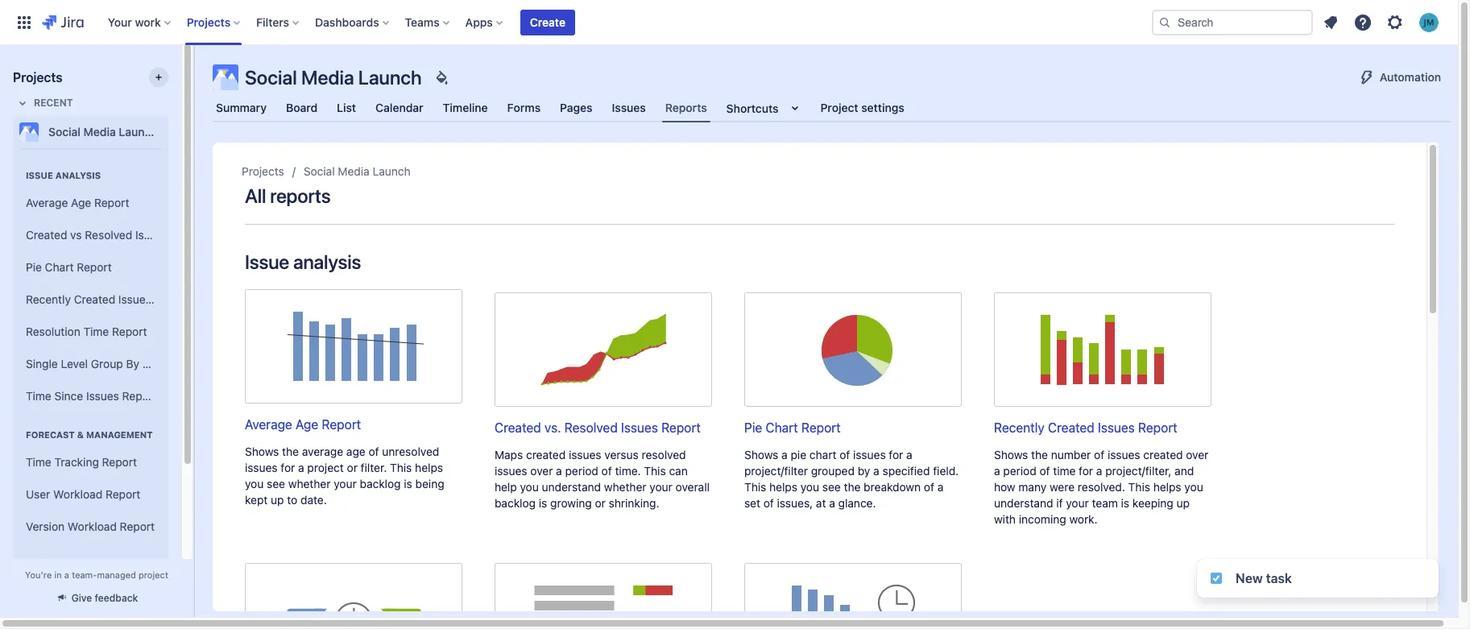 Task type: vqa. For each thing, say whether or not it's contained in the screenshot.
the right whether
yes



Task type: locate. For each thing, give the bounding box(es) containing it.
time down 'forecast'
[[26, 455, 51, 469]]

understand inside shows the number of issues created over a period of time for a project/filter, and how many were resolved. this helps you understand if your team is keeping up with incoming work.
[[995, 496, 1054, 510]]

created left vs at left
[[26, 228, 67, 241]]

the up glance.
[[844, 480, 861, 494]]

social down recent
[[48, 125, 81, 139]]

list
[[337, 101, 356, 114]]

1 horizontal spatial helps
[[770, 480, 798, 494]]

recently up many
[[995, 421, 1045, 435]]

since
[[54, 389, 83, 403]]

pie
[[791, 448, 807, 462]]

shows a pie chart of issues for a project/filter grouped by a specified field. this helps you see the breakdown of a set of issues, at a glance.
[[745, 448, 959, 510]]

filters button
[[252, 9, 306, 35]]

recently inside group
[[26, 292, 71, 306]]

project
[[821, 101, 859, 114]]

1 group from the top
[[19, 148, 206, 619]]

chart
[[45, 260, 74, 274], [766, 421, 798, 435]]

media left add to starred icon
[[84, 125, 116, 139]]

helps down project/filter
[[770, 480, 798, 494]]

of
[[369, 445, 379, 458], [840, 448, 851, 462], [1095, 448, 1105, 462], [602, 464, 612, 478], [1040, 464, 1051, 478], [924, 480, 935, 494], [764, 496, 774, 510]]

for up specified
[[889, 448, 904, 462]]

1 horizontal spatial project
[[307, 461, 344, 475]]

growing
[[551, 496, 592, 510]]

whether for report
[[288, 477, 331, 491]]

up right keeping
[[1177, 496, 1190, 510]]

0 horizontal spatial issue
[[26, 170, 53, 181]]

help image
[[1354, 12, 1373, 32]]

workload
[[53, 487, 102, 501], [68, 520, 117, 533]]

social media launch up reports
[[304, 164, 411, 178]]

a up resolved.
[[1097, 464, 1103, 478]]

jira image
[[42, 12, 84, 32], [42, 12, 84, 32]]

analysis down reports
[[293, 251, 361, 273]]

1 horizontal spatial shows
[[745, 448, 779, 462]]

0 vertical spatial over
[[1187, 448, 1209, 462]]

you inside maps created issues versus resolved issues over a period of time. this can help you understand whether your overall backlog is growing or shrinking.
[[520, 480, 539, 494]]

workload inside user workload report link
[[53, 487, 102, 501]]

period inside maps created issues versus resolved issues over a period of time. this can help you understand whether your overall backlog is growing or shrinking.
[[565, 464, 599, 478]]

backlog inside maps created issues versus resolved issues over a period of time. this can help you understand whether your overall backlog is growing or shrinking.
[[495, 496, 536, 510]]

0 horizontal spatial chart
[[45, 260, 74, 274]]

0 horizontal spatial social
[[48, 125, 81, 139]]

your inside maps created issues versus resolved issues over a period of time. this can help you understand whether your overall backlog is growing or shrinking.
[[650, 480, 673, 494]]

1 horizontal spatial recently
[[995, 421, 1045, 435]]

1 horizontal spatial analysis
[[293, 251, 361, 273]]

created inside created vs resolved issues report link
[[26, 228, 67, 241]]

up inside shows the number of issues created over a period of time for a project/filter, and how many were resolved. this helps you understand if your team is keeping up with incoming work.
[[1177, 496, 1190, 510]]

for inside 'shows a pie chart of issues for a project/filter grouped by a specified field. this helps you see the breakdown of a set of issues, at a glance.'
[[889, 448, 904, 462]]

your inside the shows the average age of unresolved issues for a project or filter. this helps you see whether your backlog is being kept up to date.
[[334, 477, 357, 491]]

issues right pages
[[612, 101, 646, 114]]

1 horizontal spatial average
[[245, 418, 292, 432]]

1 horizontal spatial the
[[844, 480, 861, 494]]

over inside maps created issues versus resolved issues over a period of time. this can help you understand whether your overall backlog is growing or shrinking.
[[531, 464, 553, 478]]

1 horizontal spatial for
[[889, 448, 904, 462]]

2 created from the left
[[1144, 448, 1184, 462]]

up
[[271, 493, 284, 507], [1177, 496, 1190, 510]]

a up the growing
[[556, 464, 562, 478]]

0 vertical spatial chart
[[45, 260, 74, 274]]

1 horizontal spatial over
[[1187, 448, 1209, 462]]

helps up being
[[415, 461, 443, 475]]

banner containing your work
[[0, 0, 1459, 45]]

shows inside the shows the average age of unresolved issues for a project or filter. this helps you see whether your backlog is being kept up to date.
[[245, 445, 279, 458]]

over up the and
[[1187, 448, 1209, 462]]

backlog down help on the bottom
[[495, 496, 536, 510]]

settings
[[862, 101, 905, 114]]

created down vs.
[[526, 448, 566, 462]]

1 horizontal spatial understand
[[995, 496, 1054, 510]]

recently created issues report up number
[[995, 421, 1178, 435]]

issue analysis up vs at left
[[26, 170, 101, 181]]

issues down maps
[[495, 464, 528, 478]]

created vs resolved issues report link
[[19, 219, 206, 251]]

tab list
[[203, 93, 1461, 123]]

3 group from the top
[[19, 413, 162, 548]]

projects inside popup button
[[187, 15, 231, 29]]

create button
[[521, 9, 575, 35]]

project right managed
[[139, 570, 168, 580]]

0 vertical spatial issue analysis
[[26, 170, 101, 181]]

reports
[[666, 101, 707, 114]]

0 vertical spatial or
[[347, 461, 358, 475]]

timeline
[[443, 101, 488, 114]]

single level group by report
[[26, 357, 177, 370]]

chart inside group
[[45, 260, 74, 274]]

your down age
[[334, 477, 357, 491]]

1 vertical spatial understand
[[995, 496, 1054, 510]]

over for recently created issues report
[[1187, 448, 1209, 462]]

backlog down filter.
[[360, 477, 401, 491]]

tracking
[[54, 455, 99, 469]]

over inside shows the number of issues created over a period of time for a project/filter, and how many were resolved. this helps you understand if your team is keeping up with incoming work.
[[1187, 448, 1209, 462]]

1 horizontal spatial period
[[1004, 464, 1037, 478]]

1 horizontal spatial or
[[595, 496, 606, 510]]

work
[[135, 15, 161, 29]]

management
[[86, 430, 153, 440]]

average up created vs resolved issues report link
[[26, 196, 68, 209]]

average age report link
[[19, 187, 162, 219], [245, 289, 463, 434]]

project down average
[[307, 461, 344, 475]]

2 vertical spatial launch
[[373, 164, 411, 178]]

0 vertical spatial media
[[301, 66, 354, 89]]

media down list link
[[338, 164, 370, 178]]

0 horizontal spatial see
[[267, 477, 285, 491]]

1 created from the left
[[526, 448, 566, 462]]

or right the growing
[[595, 496, 606, 510]]

notifications image
[[1322, 12, 1341, 32]]

you down the and
[[1185, 480, 1204, 494]]

the left number
[[1032, 448, 1049, 462]]

1 vertical spatial backlog
[[495, 496, 536, 510]]

shows up project/filter
[[745, 448, 779, 462]]

over
[[1187, 448, 1209, 462], [531, 464, 553, 478]]

0 vertical spatial pie chart report link
[[19, 251, 162, 284]]

workload down tracking
[[53, 487, 102, 501]]

1 vertical spatial project
[[139, 570, 168, 580]]

you
[[245, 477, 264, 491], [520, 480, 539, 494], [801, 480, 820, 494], [1185, 480, 1204, 494]]

0 vertical spatial understand
[[542, 480, 601, 494]]

report
[[94, 196, 129, 209], [171, 228, 206, 241], [77, 260, 112, 274], [154, 292, 189, 306], [112, 324, 147, 338], [142, 357, 177, 370], [122, 389, 157, 403], [322, 418, 361, 432], [662, 421, 701, 435], [802, 421, 841, 435], [1139, 421, 1178, 435], [102, 455, 137, 469], [106, 487, 141, 501], [120, 520, 155, 533]]

1 horizontal spatial up
[[1177, 496, 1190, 510]]

issue
[[26, 170, 53, 181], [245, 251, 289, 273]]

social media launch link up reports
[[304, 162, 411, 181]]

1 vertical spatial pie chart report
[[745, 421, 841, 435]]

your work button
[[103, 9, 177, 35]]

your profile and settings image
[[1420, 12, 1439, 32]]

issue analysis inside group
[[26, 170, 101, 181]]

0 vertical spatial projects
[[187, 15, 231, 29]]

your
[[334, 477, 357, 491], [650, 480, 673, 494], [1067, 496, 1090, 510]]

of up filter.
[[369, 445, 379, 458]]

1 period from the left
[[565, 464, 599, 478]]

period for vs.
[[565, 464, 599, 478]]

analysis up vs at left
[[55, 170, 101, 181]]

created vs resolved issues report
[[26, 228, 206, 241]]

the inside the shows the average age of unresolved issues for a project or filter. this helps you see whether your backlog is being kept up to date.
[[282, 445, 299, 458]]

your up work.
[[1067, 496, 1090, 510]]

you're
[[25, 570, 52, 580]]

helps inside shows the number of issues created over a period of time for a project/filter, and how many were resolved. this helps you understand if your team is keeping up with incoming work.
[[1154, 480, 1182, 494]]

launch up calendar
[[359, 66, 422, 89]]

specified
[[883, 464, 930, 478]]

launch
[[359, 66, 422, 89], [119, 125, 158, 139], [373, 164, 411, 178]]

for right time
[[1079, 464, 1094, 478]]

or down age
[[347, 461, 358, 475]]

forecast & management
[[26, 430, 153, 440]]

1 vertical spatial launch
[[119, 125, 158, 139]]

group
[[19, 148, 206, 619], [19, 153, 206, 418], [19, 413, 162, 548], [19, 543, 162, 614]]

0 horizontal spatial up
[[271, 493, 284, 507]]

recently
[[26, 292, 71, 306], [995, 421, 1045, 435]]

2 horizontal spatial is
[[1122, 496, 1130, 510]]

versus
[[605, 448, 639, 462]]

give
[[71, 592, 92, 604]]

issue inside group
[[26, 170, 53, 181]]

shows inside shows the number of issues created over a period of time for a project/filter, and how many were resolved. this helps you understand if your team is keeping up with incoming work.
[[995, 448, 1029, 462]]

this down project/filter,
[[1129, 480, 1151, 494]]

0 horizontal spatial recently
[[26, 292, 71, 306]]

is left being
[[404, 477, 413, 491]]

age up average
[[296, 418, 319, 432]]

shortcuts button
[[724, 93, 808, 123]]

is right team
[[1122, 496, 1130, 510]]

see up kept
[[267, 477, 285, 491]]

you're in a team-managed project
[[25, 570, 168, 580]]

0 horizontal spatial pie chart report
[[26, 260, 112, 274]]

1 vertical spatial workload
[[68, 520, 117, 533]]

0 horizontal spatial is
[[404, 477, 413, 491]]

maps created issues versus resolved issues over a period of time. this can help you understand whether your overall backlog is growing or shrinking.
[[495, 448, 710, 510]]

2 period from the left
[[1004, 464, 1037, 478]]

resolution
[[26, 324, 80, 338]]

0 vertical spatial pie
[[26, 260, 42, 274]]

1 vertical spatial social media launch link
[[304, 162, 411, 181]]

2 horizontal spatial the
[[1032, 448, 1049, 462]]

dashboards button
[[310, 9, 395, 35]]

1 vertical spatial over
[[531, 464, 553, 478]]

1 vertical spatial issue
[[245, 251, 289, 273]]

you right help on the bottom
[[520, 480, 539, 494]]

0 horizontal spatial average age report link
[[19, 187, 162, 219]]

you up kept
[[245, 477, 264, 491]]

0 vertical spatial social media launch
[[245, 66, 422, 89]]

2 vertical spatial projects
[[242, 164, 284, 178]]

to
[[287, 493, 298, 507]]

this inside 'shows a pie chart of issues for a project/filter grouped by a specified field. this helps you see the breakdown of a set of issues, at a glance.'
[[745, 480, 767, 494]]

created
[[526, 448, 566, 462], [1144, 448, 1184, 462]]

workload inside the version workload report link
[[68, 520, 117, 533]]

of left time.
[[602, 464, 612, 478]]

time for since
[[26, 389, 51, 403]]

social media launch up list
[[245, 66, 422, 89]]

0 vertical spatial backlog
[[360, 477, 401, 491]]

1 horizontal spatial your
[[650, 480, 673, 494]]

analysis inside group
[[55, 170, 101, 181]]

resolved for vs
[[85, 228, 132, 241]]

pie chart report up pie in the right of the page
[[745, 421, 841, 435]]

period
[[565, 464, 599, 478], [1004, 464, 1037, 478]]

whether inside maps created issues versus resolved issues over a period of time. this can help you understand whether your overall backlog is growing or shrinking.
[[604, 480, 647, 494]]

if
[[1057, 496, 1063, 510]]

1 vertical spatial analysis
[[293, 251, 361, 273]]

you up at
[[801, 480, 820, 494]]

new task button
[[1198, 559, 1439, 598]]

timeline link
[[440, 93, 491, 123]]

1 vertical spatial chart
[[766, 421, 798, 435]]

1 vertical spatial or
[[595, 496, 606, 510]]

group containing time tracking report
[[19, 413, 162, 548]]

understand down many
[[995, 496, 1054, 510]]

time
[[83, 324, 109, 338], [26, 389, 51, 403], [26, 455, 51, 469]]

issue analysis
[[26, 170, 101, 181], [245, 251, 361, 273]]

shortcuts
[[727, 101, 779, 115]]

pie chart report down vs at left
[[26, 260, 112, 274]]

forms link
[[504, 93, 544, 123]]

shows up kept
[[245, 445, 279, 458]]

up inside the shows the average age of unresolved issues for a project or filter. this helps you see whether your backlog is being kept up to date.
[[271, 493, 284, 507]]

created up resolution time report link
[[74, 292, 115, 306]]

average inside group
[[26, 196, 68, 209]]

you inside 'shows a pie chart of issues for a project/filter grouped by a specified field. this helps you see the breakdown of a set of issues, at a glance.'
[[801, 480, 820, 494]]

a
[[782, 448, 788, 462], [907, 448, 913, 462], [298, 461, 304, 475], [556, 464, 562, 478], [874, 464, 880, 478], [995, 464, 1001, 478], [1097, 464, 1103, 478], [938, 480, 944, 494], [830, 496, 836, 510], [64, 570, 69, 580]]

apps
[[466, 15, 493, 29]]

1 horizontal spatial see
[[823, 480, 841, 494]]

period up the growing
[[565, 464, 599, 478]]

this down resolved
[[644, 464, 666, 478]]

this up set
[[745, 480, 767, 494]]

resolved inside group
[[85, 228, 132, 241]]

1 vertical spatial time
[[26, 389, 51, 403]]

created inside shows the number of issues created over a period of time for a project/filter, and how many were resolved. this helps you understand if your team is keeping up with incoming work.
[[1144, 448, 1184, 462]]

helps
[[415, 461, 443, 475], [770, 480, 798, 494], [1154, 480, 1182, 494]]

recently created issues report link
[[19, 284, 189, 316], [995, 293, 1212, 438]]

2 vertical spatial time
[[26, 455, 51, 469]]

you inside the shows the average age of unresolved issues for a project or filter. this helps you see whether your backlog is being kept up to date.
[[245, 477, 264, 491]]

0 horizontal spatial project
[[139, 570, 168, 580]]

0 horizontal spatial period
[[565, 464, 599, 478]]

social media launch link
[[13, 116, 162, 148], [304, 162, 411, 181]]

whether up 'date.'
[[288, 477, 331, 491]]

resolved right vs at left
[[85, 228, 132, 241]]

0 horizontal spatial for
[[281, 461, 295, 475]]

summary link
[[213, 93, 270, 123]]

recently created issues report up resolution time report link
[[26, 292, 189, 306]]

0 horizontal spatial over
[[531, 464, 553, 478]]

created up maps
[[495, 421, 541, 435]]

1 vertical spatial issue analysis
[[245, 251, 361, 273]]

is inside shows the number of issues created over a period of time for a project/filter, and how many were resolved. this helps you understand if your team is keeping up with incoming work.
[[1122, 496, 1130, 510]]

workload down user workload report link
[[68, 520, 117, 533]]

age up vs at left
[[71, 196, 91, 209]]

period for created
[[1004, 464, 1037, 478]]

1 vertical spatial pie
[[745, 421, 763, 435]]

your
[[108, 15, 132, 29]]

0 vertical spatial social media launch link
[[13, 116, 162, 148]]

0 horizontal spatial pie chart report link
[[19, 251, 162, 284]]

workload for version
[[68, 520, 117, 533]]

recently up resolution
[[26, 292, 71, 306]]

2 horizontal spatial projects
[[242, 164, 284, 178]]

1 vertical spatial projects
[[13, 70, 63, 85]]

4 group from the top
[[19, 543, 162, 614]]

created up the and
[[1144, 448, 1184, 462]]

helps up keeping
[[1154, 480, 1182, 494]]

task icon image
[[1211, 572, 1223, 585]]

0 horizontal spatial projects
[[13, 70, 63, 85]]

0 horizontal spatial recently created issues report
[[26, 292, 189, 306]]

age inside group
[[71, 196, 91, 209]]

version workload report
[[26, 520, 155, 533]]

average up kept
[[245, 418, 292, 432]]

or inside the shows the average age of unresolved issues for a project or filter. this helps you see whether your backlog is being kept up to date.
[[347, 461, 358, 475]]

glance.
[[839, 496, 877, 510]]

pie
[[26, 260, 42, 274], [745, 421, 763, 435]]

period inside shows the number of issues created over a period of time for a project/filter, and how many were resolved. this helps you understand if your team is keeping up with incoming work.
[[1004, 464, 1037, 478]]

1 horizontal spatial projects
[[187, 15, 231, 29]]

1 horizontal spatial is
[[539, 496, 548, 510]]

your down can
[[650, 480, 673, 494]]

appswitcher icon image
[[15, 12, 34, 32]]

shows up how on the bottom
[[995, 448, 1029, 462]]

1 horizontal spatial resolved
[[565, 421, 618, 435]]

average age report up vs at left
[[26, 196, 129, 209]]

0 horizontal spatial created
[[526, 448, 566, 462]]

projects up all
[[242, 164, 284, 178]]

a right at
[[830, 496, 836, 510]]

add to starred image
[[164, 123, 183, 142]]

0 horizontal spatial or
[[347, 461, 358, 475]]

being
[[416, 477, 445, 491]]

issues
[[612, 101, 646, 114], [135, 228, 168, 241], [118, 292, 151, 306], [86, 389, 119, 403], [621, 421, 658, 435], [1099, 421, 1135, 435]]

issues up kept
[[245, 461, 278, 475]]

the left average
[[282, 445, 299, 458]]

resolved.
[[1078, 480, 1126, 494]]

2 horizontal spatial your
[[1067, 496, 1090, 510]]

a down average
[[298, 461, 304, 475]]

projects
[[187, 15, 231, 29], [13, 70, 63, 85], [242, 164, 284, 178]]

issue analysis down reports
[[245, 251, 361, 273]]

calendar
[[376, 101, 424, 114]]

1 vertical spatial average
[[245, 418, 292, 432]]

resolved right vs.
[[565, 421, 618, 435]]

time since issues report
[[26, 389, 157, 403]]

for inside shows the number of issues created over a period of time for a project/filter, and how many were resolved. this helps you understand if your team is keeping up with incoming work.
[[1079, 464, 1094, 478]]

created vs. resolved issues report link
[[495, 293, 712, 438]]

workload for user
[[53, 487, 102, 501]]

or
[[347, 461, 358, 475], [595, 496, 606, 510]]

projects for projects popup button
[[187, 15, 231, 29]]

social media launch
[[245, 66, 422, 89], [48, 125, 158, 139], [304, 164, 411, 178]]

of left time
[[1040, 464, 1051, 478]]

resolved for vs.
[[565, 421, 618, 435]]

2 vertical spatial social media launch
[[304, 164, 411, 178]]

created
[[26, 228, 67, 241], [74, 292, 115, 306], [495, 421, 541, 435], [1049, 421, 1095, 435]]

1 horizontal spatial average age report
[[245, 418, 361, 432]]

shows for pie
[[745, 448, 779, 462]]

of up the grouped
[[840, 448, 851, 462]]

pie up project/filter
[[745, 421, 763, 435]]

vs
[[70, 228, 82, 241]]

2 horizontal spatial for
[[1079, 464, 1094, 478]]

issue down recent
[[26, 170, 53, 181]]

0 vertical spatial resolved
[[85, 228, 132, 241]]

1 horizontal spatial average age report link
[[245, 289, 463, 434]]

chart up pie in the right of the page
[[766, 421, 798, 435]]

can
[[669, 464, 688, 478]]

0 vertical spatial age
[[71, 196, 91, 209]]

0 horizontal spatial backlog
[[360, 477, 401, 491]]

managed
[[97, 570, 136, 580]]

over up the growing
[[531, 464, 553, 478]]

in
[[54, 570, 62, 580]]

is
[[404, 477, 413, 491], [539, 496, 548, 510], [1122, 496, 1130, 510]]

whether inside the shows the average age of unresolved issues for a project or filter. this helps you see whether your backlog is being kept up to date.
[[288, 477, 331, 491]]

issues up by
[[854, 448, 886, 462]]

primary element
[[10, 0, 1153, 45]]

0 horizontal spatial age
[[71, 196, 91, 209]]

1 vertical spatial recently
[[995, 421, 1045, 435]]

for up "to"
[[281, 461, 295, 475]]

social up reports
[[304, 164, 335, 178]]

launch left add to starred icon
[[119, 125, 158, 139]]

shows inside 'shows a pie chart of issues for a project/filter grouped by a specified field. this helps you see the breakdown of a set of issues, at a glance.'
[[745, 448, 779, 462]]

0 vertical spatial pie chart report
[[26, 260, 112, 274]]

with
[[995, 512, 1016, 526]]

issues down single level group by report link
[[86, 389, 119, 403]]

the inside shows the number of issues created over a period of time for a project/filter, and how many were resolved. this helps you understand if your team is keeping up with incoming work.
[[1032, 448, 1049, 462]]

issues up project/filter,
[[1099, 421, 1135, 435]]

a left pie in the right of the page
[[782, 448, 788, 462]]

banner
[[0, 0, 1459, 45]]

level
[[61, 357, 88, 370]]

pie chart report
[[26, 260, 112, 274], [745, 421, 841, 435]]

of inside the shows the average age of unresolved issues for a project or filter. this helps you see whether your backlog is being kept up to date.
[[369, 445, 379, 458]]

is inside maps created issues versus resolved issues over a period of time. this can help you understand whether your overall backlog is growing or shrinking.
[[539, 496, 548, 510]]

social
[[245, 66, 297, 89], [48, 125, 81, 139], [304, 164, 335, 178]]

issues inside shows the number of issues created over a period of time for a project/filter, and how many were resolved. this helps you understand if your team is keeping up with incoming work.
[[1108, 448, 1141, 462]]

0 horizontal spatial resolved
[[85, 228, 132, 241]]

kept
[[245, 493, 268, 507]]

0 horizontal spatial average age report
[[26, 196, 129, 209]]

project inside the shows the average age of unresolved issues for a project or filter. this helps you see whether your backlog is being kept up to date.
[[307, 461, 344, 475]]

chart down vs at left
[[45, 260, 74, 274]]

0 horizontal spatial analysis
[[55, 170, 101, 181]]

projects right work
[[187, 15, 231, 29]]

automation image
[[1358, 68, 1377, 87]]



Task type: describe. For each thing, give the bounding box(es) containing it.
incoming
[[1019, 512, 1067, 526]]

user
[[26, 487, 50, 501]]

single
[[26, 357, 58, 370]]

recently created issues report inside group
[[26, 292, 189, 306]]

recent
[[34, 97, 73, 109]]

0 horizontal spatial recently created issues report link
[[19, 284, 189, 316]]

board link
[[283, 93, 321, 123]]

0 vertical spatial social
[[245, 66, 297, 89]]

created inside created vs. resolved issues report link
[[495, 421, 541, 435]]

a right in
[[64, 570, 69, 580]]

settings image
[[1386, 12, 1406, 32]]

of inside maps created issues versus resolved issues over a period of time. this can help you understand whether your overall backlog is growing or shrinking.
[[602, 464, 612, 478]]

1 vertical spatial media
[[84, 125, 116, 139]]

and
[[1175, 464, 1195, 478]]

shows the average age of unresolved issues for a project or filter. this helps you see whether your backlog is being kept up to date.
[[245, 445, 445, 507]]

Search field
[[1153, 9, 1314, 35]]

issues down created vs. resolved issues report
[[569, 448, 602, 462]]

date.
[[301, 493, 327, 507]]

this inside shows the number of issues created over a period of time for a project/filter, and how many were resolved. this helps you understand if your team is keeping up with incoming work.
[[1129, 480, 1151, 494]]

automation
[[1381, 70, 1442, 84]]

2 vertical spatial media
[[338, 164, 370, 178]]

of right set
[[764, 496, 774, 510]]

number
[[1052, 448, 1092, 462]]

set background color image
[[432, 68, 451, 87]]

created up number
[[1049, 421, 1095, 435]]

this inside the shows the average age of unresolved issues for a project or filter. this helps you see whether your backlog is being kept up to date.
[[390, 461, 412, 475]]

maps
[[495, 448, 523, 462]]

created inside maps created issues versus resolved issues over a period of time. this can help you understand whether your overall backlog is growing or shrinking.
[[526, 448, 566, 462]]

tab list containing reports
[[203, 93, 1461, 123]]

time for tracking
[[26, 455, 51, 469]]

pages link
[[557, 93, 596, 123]]

your inside shows the number of issues created over a period of time for a project/filter, and how many were resolved. this helps you understand if your team is keeping up with incoming work.
[[1067, 496, 1090, 510]]

help
[[495, 480, 517, 494]]

1 vertical spatial social
[[48, 125, 81, 139]]

were
[[1050, 480, 1075, 494]]

filter.
[[361, 461, 387, 475]]

forecast
[[26, 430, 75, 440]]

time tracking report link
[[19, 447, 162, 479]]

or inside maps created issues versus resolved issues over a period of time. this can help you understand whether your overall backlog is growing or shrinking.
[[595, 496, 606, 510]]

see inside 'shows a pie chart of issues for a project/filter grouped by a specified field. this helps you see the breakdown of a set of issues, at a glance.'
[[823, 480, 841, 494]]

helps inside the shows the average age of unresolved issues for a project or filter. this helps you see whether your backlog is being kept up to date.
[[415, 461, 443, 475]]

project/filter,
[[1106, 464, 1172, 478]]

0 horizontal spatial social media launch link
[[13, 116, 162, 148]]

user workload report link
[[19, 479, 162, 511]]

new
[[1236, 571, 1264, 586]]

team
[[1093, 496, 1119, 510]]

shrinking.
[[609, 496, 660, 510]]

team-
[[72, 570, 97, 580]]

1 horizontal spatial pie chart report
[[745, 421, 841, 435]]

your for created vs. resolved issues report
[[650, 480, 673, 494]]

pie chart report inside group
[[26, 260, 112, 274]]

apps button
[[461, 9, 509, 35]]

1 horizontal spatial issue analysis
[[245, 251, 361, 273]]

board
[[286, 101, 318, 114]]

sidebar navigation image
[[176, 64, 211, 97]]

issues inside the shows the average age of unresolved issues for a project or filter. this helps you see whether your backlog is being kept up to date.
[[245, 461, 278, 475]]

pie inside group
[[26, 260, 42, 274]]

time
[[1054, 464, 1076, 478]]

issues inside 'shows a pie chart of issues for a project/filter grouped by a specified field. this helps you see the breakdown of a set of issues, at a glance.'
[[854, 448, 886, 462]]

dashboards
[[315, 15, 379, 29]]

your for average age report
[[334, 477, 357, 491]]

shows for average
[[245, 445, 279, 458]]

pages
[[560, 101, 593, 114]]

1 vertical spatial average age report link
[[245, 289, 463, 434]]

the inside 'shows a pie chart of issues for a project/filter grouped by a specified field. this helps you see the breakdown of a set of issues, at a glance.'
[[844, 480, 861, 494]]

you inside shows the number of issues created over a period of time for a project/filter, and how many were resolved. this helps you understand if your team is keeping up with incoming work.
[[1185, 480, 1204, 494]]

issues up versus
[[621, 421, 658, 435]]

the for average
[[282, 445, 299, 458]]

feedback
[[95, 592, 138, 604]]

over for created vs. resolved issues report
[[531, 464, 553, 478]]

issues right vs at left
[[135, 228, 168, 241]]

give feedback button
[[46, 585, 148, 612]]

unresolved
[[382, 445, 440, 458]]

1 vertical spatial average age report
[[245, 418, 361, 432]]

&
[[77, 430, 84, 440]]

calendar link
[[372, 93, 427, 123]]

shows the number of issues created over a period of time for a project/filter, and how many were resolved. this helps you understand if your team is keeping up with incoming work.
[[995, 448, 1209, 526]]

time tracking report
[[26, 455, 137, 469]]

overall
[[676, 480, 710, 494]]

resolution time report link
[[19, 316, 162, 348]]

projects button
[[182, 9, 247, 35]]

time.
[[615, 464, 641, 478]]

1 vertical spatial age
[[296, 418, 319, 432]]

create project image
[[152, 71, 165, 84]]

for inside the shows the average age of unresolved issues for a project or filter. this helps you see whether your backlog is being kept up to date.
[[281, 461, 295, 475]]

created vs. resolved issues report
[[495, 421, 701, 435]]

1 vertical spatial recently created issues report
[[995, 421, 1178, 435]]

1 horizontal spatial pie
[[745, 421, 763, 435]]

summary
[[216, 101, 267, 114]]

is inside the shows the average age of unresolved issues for a project or filter. this helps you see whether your backlog is being kept up to date.
[[404, 477, 413, 491]]

of down field.
[[924, 480, 935, 494]]

version
[[26, 520, 65, 533]]

filters
[[256, 15, 289, 29]]

version workload report link
[[19, 511, 162, 543]]

teams
[[405, 15, 440, 29]]

shows for recently
[[995, 448, 1029, 462]]

see inside the shows the average age of unresolved issues for a project or filter. this helps you see whether your backlog is being kept up to date.
[[267, 477, 285, 491]]

1 horizontal spatial social media launch link
[[304, 162, 411, 181]]

a up how on the bottom
[[995, 464, 1001, 478]]

1 horizontal spatial pie chart report link
[[745, 293, 962, 438]]

a inside maps created issues versus resolved issues over a period of time. this can help you understand whether your overall backlog is growing or shrinking.
[[556, 464, 562, 478]]

collapse recent projects image
[[13, 93, 32, 113]]

at
[[816, 496, 827, 510]]

a inside the shows the average age of unresolved issues for a project or filter. this helps you see whether your backlog is being kept up to date.
[[298, 461, 304, 475]]

age
[[346, 445, 366, 458]]

by
[[858, 464, 871, 478]]

a down field.
[[938, 480, 944, 494]]

understand inside maps created issues versus resolved issues over a period of time. this can help you understand whether your overall backlog is growing or shrinking.
[[542, 480, 601, 494]]

your work
[[108, 15, 161, 29]]

breakdown
[[864, 480, 921, 494]]

0 vertical spatial average age report link
[[19, 187, 162, 219]]

helps inside 'shows a pie chart of issues for a project/filter grouped by a specified field. this helps you see the breakdown of a set of issues, at a glance.'
[[770, 480, 798, 494]]

backlog inside the shows the average age of unresolved issues for a project or filter. this helps you see whether your backlog is being kept up to date.
[[360, 477, 401, 491]]

field.
[[934, 464, 959, 478]]

1 horizontal spatial issue
[[245, 251, 289, 273]]

a right by
[[874, 464, 880, 478]]

list link
[[334, 93, 360, 123]]

0 vertical spatial launch
[[359, 66, 422, 89]]

all
[[245, 185, 266, 207]]

grouped
[[811, 464, 855, 478]]

new task
[[1236, 571, 1293, 586]]

resolution time report
[[26, 324, 147, 338]]

user workload report
[[26, 487, 141, 501]]

how
[[995, 480, 1016, 494]]

create
[[530, 15, 566, 29]]

chart
[[810, 448, 837, 462]]

projects link
[[242, 162, 284, 181]]

1 horizontal spatial recently created issues report link
[[995, 293, 1212, 438]]

issues up resolution time report link
[[118, 292, 151, 306]]

whether for resolved
[[604, 480, 647, 494]]

all reports
[[245, 185, 331, 207]]

1 horizontal spatial chart
[[766, 421, 798, 435]]

search image
[[1159, 16, 1172, 29]]

keeping
[[1133, 496, 1174, 510]]

time since issues report link
[[19, 380, 162, 413]]

teams button
[[400, 9, 456, 35]]

reports
[[270, 185, 331, 207]]

average
[[302, 445, 343, 458]]

average age report inside group
[[26, 196, 129, 209]]

forms
[[507, 101, 541, 114]]

work.
[[1070, 512, 1098, 526]]

2 vertical spatial social
[[304, 164, 335, 178]]

of right number
[[1095, 448, 1105, 462]]

the for recently
[[1032, 448, 1049, 462]]

2 group from the top
[[19, 153, 206, 418]]

projects for projects link
[[242, 164, 284, 178]]

pie chart report link inside group
[[19, 251, 162, 284]]

this inside maps created issues versus resolved issues over a period of time. this can help you understand whether your overall backlog is growing or shrinking.
[[644, 464, 666, 478]]

0 vertical spatial time
[[83, 324, 109, 338]]

task
[[1267, 571, 1293, 586]]

1 vertical spatial social media launch
[[48, 125, 158, 139]]

project settings
[[821, 101, 905, 114]]

a up specified
[[907, 448, 913, 462]]



